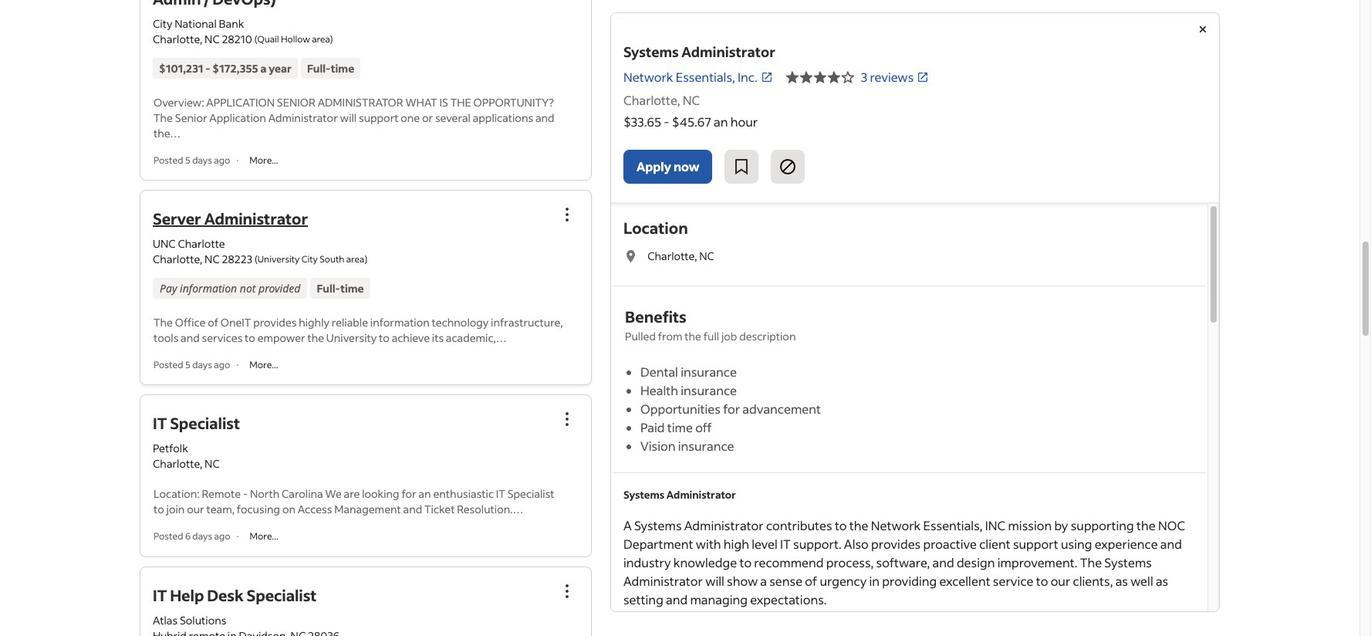 Task type: locate. For each thing, give the bounding box(es) containing it.
pay
[[160, 281, 177, 296]]

1 vertical spatial full-time
[[317, 281, 364, 296]]

) inside server administrator unc charlotte charlotte, nc 28223 ( university city south area )
[[365, 253, 368, 265]]

charlotte, down 'location'
[[648, 249, 698, 263]]

the left the "noc"
[[1137, 517, 1156, 533]]

0 horizontal spatial an
[[419, 487, 431, 501]]

2 vertical spatial insurance
[[678, 438, 735, 454]]

) inside city national bank charlotte, nc 28210 ( quail hollow area )
[[330, 33, 333, 45]]

oneit
[[221, 315, 251, 330]]

time up administrator
[[331, 61, 354, 76]]

posted 5 days ago · for tools
[[154, 359, 239, 371]]

full- for oneit
[[317, 281, 341, 296]]

1 vertical spatial systems administrator
[[624, 488, 736, 501]]

for right looking
[[402, 487, 417, 501]]

1 ( from the top
[[254, 33, 257, 45]]

administrator up 28223
[[204, 209, 308, 229]]

systems administrator up the network essentials, inc. link
[[624, 42, 776, 61]]

network
[[624, 69, 674, 85], [871, 517, 921, 533]]

time up reliable
[[341, 281, 364, 296]]

1 horizontal spatial information
[[370, 315, 430, 330]]

0 vertical spatial )
[[330, 33, 333, 45]]

help
[[170, 585, 204, 605]]

0 vertical spatial will
[[340, 110, 357, 125]]

1 vertical spatial will
[[706, 573, 725, 589]]

apply
[[637, 158, 672, 174]]

and down opportunity?
[[536, 110, 555, 125]]

it specialist button
[[153, 413, 240, 433]]

experience
[[1095, 536, 1159, 552]]

specialist up the petfolk
[[170, 413, 240, 433]]

information inside the office of oneit provides highly reliable information technology infrastructure, tools and services to empower the university to achieve its academic,…
[[370, 315, 430, 330]]

days down services
[[192, 359, 212, 371]]

information up office
[[180, 281, 237, 296]]

one
[[401, 110, 420, 125]]

and down office
[[181, 331, 200, 345]]

1 vertical spatial city
[[302, 253, 318, 265]]

ago down services
[[214, 359, 230, 371]]

- right $101,231 at top left
[[206, 61, 210, 76]]

provides up empower
[[253, 315, 297, 330]]

3 · from the top
[[237, 531, 239, 542]]

1 posted from the top
[[154, 155, 183, 166]]

more... button down focusing
[[245, 530, 283, 543]]

sense
[[770, 573, 803, 589]]

opportunity?
[[474, 95, 554, 110]]

dental
[[641, 364, 679, 380]]

support inside overview: application senior administrator what is the opportunity? the senior application administrator will support one or several applications and the…
[[359, 110, 399, 125]]

0 vertical spatial for
[[723, 401, 741, 417]]

2 vertical spatial more...
[[250, 531, 279, 542]]

charlotte,
[[153, 32, 203, 46], [624, 92, 681, 108], [648, 249, 698, 263], [153, 252, 203, 267], [153, 457, 203, 471]]

5 down office
[[185, 359, 190, 371]]

0 vertical spatial network
[[624, 69, 674, 85]]

0 horizontal spatial essentials,
[[676, 69, 736, 85]]

administrator down senior
[[268, 110, 338, 125]]

charlotte, nc up $33.65
[[624, 92, 700, 108]]

1 vertical spatial support
[[1014, 536, 1059, 552]]

job actions for it specialist is collapsed image
[[558, 410, 577, 429]]

insurance down off
[[678, 438, 735, 454]]

2 ( from the top
[[255, 253, 258, 265]]

achieve
[[392, 331, 430, 345]]

an inside location: remote - north carolina we are looking for an enthusiastic it specialist to join our team, focusing on access management and ticket resolution.…
[[419, 487, 431, 501]]

2 vertical spatial more... button
[[245, 530, 283, 543]]

1 horizontal spatial essentials,
[[924, 517, 983, 533]]

1 horizontal spatial support
[[1014, 536, 1059, 552]]

0 vertical spatial time
[[331, 61, 354, 76]]

ago for server administrator
[[214, 359, 230, 371]]

·
[[237, 155, 239, 166], [237, 359, 239, 371], [237, 531, 239, 542]]

posted down tools
[[154, 359, 183, 371]]

full- down the south
[[317, 281, 341, 296]]

nc down charlotte
[[205, 252, 220, 267]]

$45.67
[[672, 113, 712, 130]]

1 horizontal spatial of
[[805, 573, 818, 589]]

a left 'year'
[[261, 61, 267, 76]]

and right setting
[[666, 591, 688, 608]]

server administrator button
[[153, 209, 308, 229]]

( right 28210 at the top of the page
[[254, 33, 257, 45]]

0 vertical spatial 5
[[185, 155, 190, 166]]

0 horizontal spatial as
[[1116, 573, 1129, 589]]

time
[[331, 61, 354, 76], [341, 281, 364, 296], [668, 419, 693, 435]]

an up the ticket
[[419, 487, 431, 501]]

nc up benefits pulled from the full job description
[[700, 249, 715, 263]]

$33.65 - $45.67 an hour
[[624, 113, 758, 130]]

area right hollow
[[312, 33, 330, 45]]

by
[[1055, 517, 1069, 533]]

focusing
[[237, 502, 280, 517]]

it up recommend
[[781, 536, 791, 552]]

1 vertical spatial for
[[402, 487, 417, 501]]

1 horizontal spatial area
[[346, 253, 365, 265]]

posted left 6
[[154, 531, 183, 542]]

1 · from the top
[[237, 155, 239, 166]]

of right sense
[[805, 573, 818, 589]]

the
[[685, 329, 702, 344], [308, 331, 324, 345], [850, 517, 869, 533], [1137, 517, 1156, 533]]

0 vertical spatial more...
[[250, 155, 278, 166]]

0 horizontal spatial area
[[312, 33, 330, 45]]

not interested image
[[779, 157, 798, 176]]

paid
[[641, 419, 665, 435]]

1 vertical spatial posted
[[154, 359, 183, 371]]

and left the ticket
[[403, 502, 422, 517]]

0 horizontal spatial city
[[153, 16, 173, 31]]

more... down empower
[[250, 359, 278, 371]]

will up managing on the bottom of page
[[706, 573, 725, 589]]

information
[[180, 281, 237, 296], [370, 315, 430, 330]]

a inside a systems administrator contributes to the network essentials, inc mission by supporting the noc department with high level it support. also provides proactive client support using experience and industry knowledge to recommend process, software, and design improvement. the systems administrator will show a sense of urgency in providing excellent service to our clients, as well as setting and managing expectations.
[[761, 573, 767, 589]]

team,
[[207, 502, 235, 517]]

0 vertical spatial charlotte, nc
[[624, 92, 700, 108]]

administrator up inc.
[[682, 42, 776, 61]]

1 vertical spatial an
[[419, 487, 431, 501]]

1 vertical spatial the
[[154, 315, 173, 330]]

1 posted 5 days ago · from the top
[[154, 155, 239, 166]]

1 ago from the top
[[214, 155, 230, 166]]

essentials, left inc.
[[676, 69, 736, 85]]

1 vertical spatial our
[[1051, 573, 1071, 589]]

days down senior
[[192, 155, 212, 166]]

job actions for it help desk specialist is collapsed image
[[558, 582, 577, 600]]

access
[[298, 502, 332, 517]]

posted 6 days ago ·
[[154, 531, 239, 542]]

charlotte, inside the it specialist petfolk charlotte, nc
[[153, 457, 203, 471]]

1 vertical spatial (
[[255, 253, 258, 265]]

3 posted from the top
[[154, 531, 183, 542]]

0 vertical spatial information
[[180, 281, 237, 296]]

noc
[[1159, 517, 1186, 533]]

full-time up administrator
[[307, 61, 354, 76]]

administrator inside overview: application senior administrator what is the opportunity? the senior application administrator will support one or several applications and the…
[[268, 110, 338, 125]]

2 more... button from the top
[[245, 358, 283, 372]]

year
[[269, 61, 292, 76]]

3 more... button from the top
[[245, 530, 283, 543]]

3 days from the top
[[193, 531, 212, 542]]

charlotte, nc for systems administrator
[[624, 92, 700, 108]]

0 vertical spatial of
[[208, 315, 219, 330]]

2 posted from the top
[[154, 359, 183, 371]]

1 vertical spatial essentials,
[[924, 517, 983, 533]]

1 vertical spatial )
[[365, 253, 368, 265]]

close job details image
[[1194, 20, 1213, 39]]

0 vertical spatial more... button
[[245, 154, 283, 167]]

2 systems administrator from the top
[[624, 488, 736, 501]]

full- down hollow
[[307, 61, 331, 76]]

more... down application
[[250, 155, 278, 166]]

specialist inside the it specialist petfolk charlotte, nc
[[170, 413, 240, 433]]

1 vertical spatial more... button
[[245, 358, 283, 372]]

it inside a systems administrator contributes to the network essentials, inc mission by supporting the noc department with high level it support. also provides proactive client support using experience and industry knowledge to recommend process, software, and design improvement. the systems administrator will show a sense of urgency in providing excellent service to our clients, as well as setting and managing expectations.
[[781, 536, 791, 552]]

1 more... from the top
[[250, 155, 278, 166]]

our right join
[[187, 502, 204, 517]]

1 horizontal spatial a
[[761, 573, 767, 589]]

0 vertical spatial the
[[154, 110, 173, 125]]

the
[[451, 95, 472, 110]]

0 vertical spatial ·
[[237, 155, 239, 166]]

more... button
[[245, 154, 283, 167], [245, 358, 283, 372], [245, 530, 283, 543]]

0 vertical spatial days
[[192, 155, 212, 166]]

3 ago from the top
[[214, 531, 231, 542]]

posted down the… at the top left of the page
[[154, 155, 183, 166]]

0 vertical spatial provides
[[253, 315, 297, 330]]

to down improvement.
[[1037, 573, 1049, 589]]

charlotte, inside city national bank charlotte, nc 28210 ( quail hollow area )
[[153, 32, 203, 46]]

information up achieve
[[370, 315, 430, 330]]

0 vertical spatial our
[[187, 502, 204, 517]]

0 vertical spatial specialist
[[170, 413, 240, 433]]

reliable
[[332, 315, 368, 330]]

1 vertical spatial provides
[[872, 536, 921, 552]]

university up provided
[[258, 253, 300, 265]]

1 vertical spatial -
[[664, 113, 670, 130]]

1 vertical spatial time
[[341, 281, 364, 296]]

28223
[[222, 252, 253, 267]]

insurance up opportunities
[[681, 382, 737, 398]]

days for it specialist
[[193, 531, 212, 542]]

- left the north
[[243, 487, 248, 501]]

( inside city national bank charlotte, nc 28210 ( quail hollow area )
[[254, 33, 257, 45]]

2 vertical spatial -
[[243, 487, 248, 501]]

to down 'oneit'
[[245, 331, 255, 345]]

days
[[192, 155, 212, 166], [192, 359, 212, 371], [193, 531, 212, 542]]

) right the south
[[365, 253, 368, 265]]

posted 5 days ago · for application
[[154, 155, 239, 166]]

0 vertical spatial posted 5 days ago ·
[[154, 155, 239, 166]]

the inside overview: application senior administrator what is the opportunity? the senior application administrator will support one or several applications and the…
[[154, 110, 173, 125]]

insurance
[[681, 364, 737, 380], [681, 382, 737, 398], [678, 438, 735, 454]]

more... button down application
[[245, 154, 283, 167]]

applications
[[473, 110, 534, 125]]

well
[[1131, 573, 1154, 589]]

0 vertical spatial posted
[[154, 155, 183, 166]]

1 vertical spatial network
[[871, 517, 921, 533]]

join
[[166, 502, 185, 517]]

infrastructure,
[[491, 315, 563, 330]]

1 vertical spatial ·
[[237, 359, 239, 371]]

1 vertical spatial of
[[805, 573, 818, 589]]

from
[[658, 329, 683, 344]]

the left full
[[685, 329, 702, 344]]

· for server administrator
[[237, 359, 239, 371]]

nc inside city national bank charlotte, nc 28210 ( quail hollow area )
[[205, 32, 220, 46]]

provides
[[253, 315, 297, 330], [872, 536, 921, 552]]

0 vertical spatial -
[[206, 61, 210, 76]]

- for $101,231
[[206, 61, 210, 76]]

systems administrator down vision
[[624, 488, 736, 501]]

area inside server administrator unc charlotte charlotte, nc 28223 ( university city south area )
[[346, 253, 365, 265]]

posted 5 days ago ·
[[154, 155, 239, 166], [154, 359, 239, 371]]

1 horizontal spatial will
[[706, 573, 725, 589]]

days right 6
[[193, 531, 212, 542]]

carolina
[[282, 487, 323, 501]]

the down highly on the left
[[308, 331, 324, 345]]

· down services
[[237, 359, 239, 371]]

- for $33.65
[[664, 113, 670, 130]]

charlotte, up $33.65
[[624, 92, 681, 108]]

essentials, up the proactive
[[924, 517, 983, 533]]

it specialist petfolk charlotte, nc
[[153, 413, 240, 471]]

network up $33.65
[[624, 69, 674, 85]]

5 down senior
[[185, 155, 190, 166]]

1 horizontal spatial provides
[[872, 536, 921, 552]]

are
[[344, 487, 360, 501]]

3 more... from the top
[[250, 531, 279, 542]]

0 horizontal spatial will
[[340, 110, 357, 125]]

posted 5 days ago · down the… at the top left of the page
[[154, 155, 239, 166]]

2 ago from the top
[[214, 359, 230, 371]]

resolution.…
[[457, 502, 524, 517]]

0 horizontal spatial for
[[402, 487, 417, 501]]

its
[[432, 331, 444, 345]]

charlotte, nc down 'location'
[[648, 249, 715, 263]]

2 posted 5 days ago · from the top
[[154, 359, 239, 371]]

0 vertical spatial systems administrator
[[624, 42, 776, 61]]

0 vertical spatial full-
[[307, 61, 331, 76]]

ago down the team,
[[214, 531, 231, 542]]

a right show
[[761, 573, 767, 589]]

university down reliable
[[326, 331, 377, 345]]

area
[[312, 33, 330, 45], [346, 253, 365, 265]]

2 5 from the top
[[185, 359, 190, 371]]

systems up a
[[624, 488, 665, 501]]

design
[[957, 554, 996, 571]]

the
[[154, 110, 173, 125], [154, 315, 173, 330], [1081, 554, 1103, 571]]

university
[[258, 253, 300, 265], [326, 331, 377, 345]]

0 vertical spatial full-time
[[307, 61, 354, 76]]

1 vertical spatial university
[[326, 331, 377, 345]]

area inside city national bank charlotte, nc 28210 ( quail hollow area )
[[312, 33, 330, 45]]

time for provides
[[341, 281, 364, 296]]

reviews
[[870, 69, 914, 85]]

will inside a systems administrator contributes to the network essentials, inc mission by supporting the noc department with high level it support. also provides proactive client support using experience and industry knowledge to recommend process, software, and design improvement. the systems administrator will show a sense of urgency in providing excellent service to our clients, as well as setting and managing expectations.
[[706, 573, 725, 589]]

save this job image
[[733, 157, 752, 176]]

solutions
[[180, 613, 227, 627]]

1 vertical spatial 5
[[185, 359, 190, 371]]

support up improvement.
[[1014, 536, 1059, 552]]

1 horizontal spatial university
[[326, 331, 377, 345]]

support inside a systems administrator contributes to the network essentials, inc mission by supporting the noc department with high level it support. also provides proactive client support using experience and industry knowledge to recommend process, software, and design improvement. the systems administrator will show a sense of urgency in providing excellent service to our clients, as well as setting and managing expectations.
[[1014, 536, 1059, 552]]

city left the south
[[302, 253, 318, 265]]

1 horizontal spatial specialist
[[247, 585, 317, 605]]

2 days from the top
[[192, 359, 212, 371]]

1 vertical spatial full-
[[317, 281, 341, 296]]

what
[[406, 95, 437, 110]]

specialist up resolution.…
[[508, 487, 555, 501]]

1 vertical spatial information
[[370, 315, 430, 330]]

0 horizontal spatial information
[[180, 281, 237, 296]]

our down improvement.
[[1051, 573, 1071, 589]]

for
[[723, 401, 741, 417], [402, 487, 417, 501]]

the inside the office of oneit provides highly reliable information technology infrastructure, tools and services to empower the university to achieve its academic,…
[[154, 315, 173, 330]]

) right hollow
[[330, 33, 333, 45]]

0 horizontal spatial specialist
[[170, 413, 240, 433]]

2 vertical spatial ·
[[237, 531, 239, 542]]

1 horizontal spatial network
[[871, 517, 921, 533]]

0 vertical spatial area
[[312, 33, 330, 45]]

0 horizontal spatial )
[[330, 33, 333, 45]]

1 horizontal spatial an
[[714, 113, 728, 130]]

· down focusing
[[237, 531, 239, 542]]

1 horizontal spatial as
[[1156, 573, 1169, 589]]

2 vertical spatial time
[[668, 419, 693, 435]]

1 horizontal spatial for
[[723, 401, 741, 417]]

0 vertical spatial essentials,
[[676, 69, 736, 85]]

0 horizontal spatial of
[[208, 315, 219, 330]]

as
[[1116, 573, 1129, 589], [1156, 573, 1169, 589]]

excellent
[[940, 573, 991, 589]]

systems down 'experience'
[[1105, 554, 1153, 571]]

the inside benefits pulled from the full job description
[[685, 329, 702, 344]]

0 horizontal spatial university
[[258, 253, 300, 265]]

1 horizontal spatial -
[[243, 487, 248, 501]]

to up also at the right of the page
[[835, 517, 847, 533]]

charlotte, down the petfolk
[[153, 457, 203, 471]]

to
[[245, 331, 255, 345], [379, 331, 390, 345], [154, 502, 164, 517], [835, 517, 847, 533], [740, 554, 752, 571], [1037, 573, 1049, 589]]

will
[[340, 110, 357, 125], [706, 573, 725, 589]]

city left national
[[153, 16, 173, 31]]

the up the… at the top left of the page
[[154, 110, 173, 125]]

full-time down the south
[[317, 281, 364, 296]]

2 horizontal spatial specialist
[[508, 487, 555, 501]]

the up tools
[[154, 315, 173, 330]]

1 horizontal spatial our
[[1051, 573, 1071, 589]]

0 vertical spatial city
[[153, 16, 173, 31]]

hour
[[731, 113, 758, 130]]

specialist right desk in the left of the page
[[247, 585, 317, 605]]

ago down application
[[214, 155, 230, 166]]

location
[[624, 218, 688, 238]]

2 more... from the top
[[250, 359, 278, 371]]

the inside a systems administrator contributes to the network essentials, inc mission by supporting the noc department with high level it support. also provides proactive client support using experience and industry knowledge to recommend process, software, and design improvement. the systems administrator will show a sense of urgency in providing excellent service to our clients, as well as setting and managing expectations.
[[1081, 554, 1103, 571]]

network up software,
[[871, 517, 921, 533]]

area right the south
[[346, 253, 365, 265]]

description
[[740, 329, 796, 344]]

2 horizontal spatial -
[[664, 113, 670, 130]]

- right $33.65
[[664, 113, 670, 130]]

for inside dental insurance health insurance opportunities for advancement paid time off vision insurance
[[723, 401, 741, 417]]

1 days from the top
[[192, 155, 212, 166]]

1 vertical spatial a
[[761, 573, 767, 589]]

0 vertical spatial support
[[359, 110, 399, 125]]

posted for it specialist
[[154, 531, 183, 542]]

2 · from the top
[[237, 359, 239, 371]]

0 vertical spatial an
[[714, 113, 728, 130]]

(
[[254, 33, 257, 45], [255, 253, 258, 265]]

as right well at the right bottom
[[1156, 573, 1169, 589]]

of inside a systems administrator contributes to the network essentials, inc mission by supporting the noc department with high level it support. also provides proactive client support using experience and industry knowledge to recommend process, software, and design improvement. the systems administrator will show a sense of urgency in providing excellent service to our clients, as well as setting and managing expectations.
[[805, 573, 818, 589]]

1 vertical spatial ago
[[214, 359, 230, 371]]

time down opportunities
[[668, 419, 693, 435]]

2 vertical spatial days
[[193, 531, 212, 542]]

also
[[844, 536, 869, 552]]

more...
[[250, 155, 278, 166], [250, 359, 278, 371], [250, 531, 279, 542]]

· for it specialist
[[237, 531, 239, 542]]

benefits
[[625, 306, 687, 327]]

posted for server administrator
[[154, 359, 183, 371]]

5
[[185, 155, 190, 166], [185, 359, 190, 371]]

0 horizontal spatial provides
[[253, 315, 297, 330]]

1 vertical spatial more...
[[250, 359, 278, 371]]

systems up department
[[635, 517, 682, 533]]

to inside location: remote - north carolina we are looking for an enthusiastic it specialist to join our team, focusing on access management and ticket resolution.…
[[154, 502, 164, 517]]

provides up software,
[[872, 536, 921, 552]]

-
[[206, 61, 210, 76], [664, 113, 670, 130], [243, 487, 248, 501]]

0 vertical spatial a
[[261, 61, 267, 76]]

in
[[870, 573, 880, 589]]

essentials,
[[676, 69, 736, 85], [924, 517, 983, 533]]

provides inside a systems administrator contributes to the network essentials, inc mission by supporting the noc department with high level it support. also provides proactive client support using experience and industry knowledge to recommend process, software, and design improvement. the systems administrator will show a sense of urgency in providing excellent service to our clients, as well as setting and managing expectations.
[[872, 536, 921, 552]]

1 vertical spatial area
[[346, 253, 365, 265]]

1 5 from the top
[[185, 155, 190, 166]]

an left hour
[[714, 113, 728, 130]]

dental insurance health insurance opportunities for advancement paid time off vision insurance
[[641, 364, 821, 454]]

2 vertical spatial ago
[[214, 531, 231, 542]]

to left join
[[154, 502, 164, 517]]

will down administrator
[[340, 110, 357, 125]]

of inside the office of oneit provides highly reliable information technology infrastructure, tools and services to empower the university to achieve its academic,…
[[208, 315, 219, 330]]



Task type: describe. For each thing, give the bounding box(es) containing it.
the up also at the right of the page
[[850, 517, 869, 533]]

the office of oneit provides highly reliable information technology infrastructure, tools and services to empower the university to achieve its academic,…
[[154, 315, 563, 345]]

nc inside server administrator unc charlotte charlotte, nc 28223 ( university city south area )
[[205, 252, 220, 267]]

$33.65
[[624, 113, 662, 130]]

office
[[175, 315, 206, 330]]

5 for tools
[[185, 359, 190, 371]]

city inside city national bank charlotte, nc 28210 ( quail hollow area )
[[153, 16, 173, 31]]

petfolk
[[153, 441, 188, 456]]

desk
[[207, 585, 244, 605]]

tools
[[154, 331, 179, 345]]

looking
[[362, 487, 400, 501]]

administrator inside server administrator unc charlotte charlotte, nc 28223 ( university city south area )
[[204, 209, 308, 229]]

management
[[334, 502, 401, 517]]

0 horizontal spatial a
[[261, 61, 267, 76]]

providing
[[883, 573, 937, 589]]

1 as from the left
[[1116, 573, 1129, 589]]

vision
[[641, 438, 676, 454]]

service
[[993, 573, 1034, 589]]

location: remote - north carolina we are looking for an enthusiastic it specialist to join our team, focusing on access management and ticket resolution.…
[[154, 487, 555, 517]]

inc.
[[738, 69, 758, 85]]

overview:
[[154, 95, 204, 110]]

$172,355
[[213, 61, 258, 76]]

using
[[1061, 536, 1093, 552]]

administrator up with
[[667, 488, 736, 501]]

and inside overview: application senior administrator what is the opportunity? the senior application administrator will support one or several applications and the…
[[536, 110, 555, 125]]

$101,231
[[159, 61, 203, 76]]

for inside location: remote - north carolina we are looking for an enthusiastic it specialist to join our team, focusing on access management and ticket resolution.…
[[402, 487, 417, 501]]

full
[[704, 329, 720, 344]]

full-time for what
[[307, 61, 354, 76]]

several
[[435, 110, 471, 125]]

more... button for server administrator
[[245, 358, 283, 372]]

services
[[202, 331, 243, 345]]

it help desk specialist
[[153, 585, 317, 605]]

atlas
[[153, 613, 178, 627]]

and inside location: remote - north carolina we are looking for an enthusiastic it specialist to join our team, focusing on access management and ticket resolution.…
[[403, 502, 422, 517]]

level
[[752, 536, 778, 552]]

charlotte, nc for location
[[648, 249, 715, 263]]

benefits pulled from the full job description
[[625, 306, 796, 344]]

1 vertical spatial insurance
[[681, 382, 737, 398]]

days for server administrator
[[192, 359, 212, 371]]

( inside server administrator unc charlotte charlotte, nc 28223 ( university city south area )
[[255, 253, 258, 265]]

nc up $45.67
[[683, 92, 700, 108]]

job
[[722, 329, 738, 344]]

apply now
[[637, 158, 700, 174]]

time for what
[[331, 61, 354, 76]]

highly
[[299, 315, 330, 330]]

not
[[240, 281, 256, 296]]

provided
[[259, 281, 301, 296]]

bank
[[219, 16, 244, 31]]

empower
[[258, 331, 305, 345]]

unc
[[153, 236, 176, 251]]

south
[[320, 253, 345, 265]]

setting
[[624, 591, 664, 608]]

administrator down industry
[[624, 573, 703, 589]]

and down the proactive
[[933, 554, 955, 571]]

pulled
[[625, 329, 656, 344]]

process,
[[827, 554, 874, 571]]

it inside location: remote - north carolina we are looking for an enthusiastic it specialist to join our team, focusing on access management and ticket resolution.…
[[496, 487, 506, 501]]

1 more... button from the top
[[245, 154, 283, 167]]

ago for it specialist
[[214, 531, 231, 542]]

2 as from the left
[[1156, 573, 1169, 589]]

north
[[250, 487, 280, 501]]

it up atlas
[[153, 585, 167, 605]]

city national bank charlotte, nc 28210 ( quail hollow area )
[[153, 16, 333, 46]]

industry
[[624, 554, 671, 571]]

essentials, inside a systems administrator contributes to the network essentials, inc mission by supporting the noc department with high level it support. also provides proactive client support using experience and industry knowledge to recommend process, software, and design improvement. the systems administrator will show a sense of urgency in providing excellent service to our clients, as well as setting and managing expectations.
[[924, 517, 983, 533]]

our inside location: remote - north carolina we are looking for an enthusiastic it specialist to join our team, focusing on access management and ticket resolution.…
[[187, 502, 204, 517]]

2 vertical spatial specialist
[[247, 585, 317, 605]]

with
[[696, 536, 722, 552]]

network essentials, inc.
[[624, 69, 758, 85]]

improvement.
[[998, 554, 1078, 571]]

or
[[422, 110, 433, 125]]

it inside the it specialist petfolk charlotte, nc
[[153, 413, 167, 433]]

atlas solutions
[[153, 613, 227, 627]]

university inside the office of oneit provides highly reliable information technology infrastructure, tools and services to empower the university to achieve its academic,…
[[326, 331, 377, 345]]

university inside server administrator unc charlotte charlotte, nc 28223 ( university city south area )
[[258, 253, 300, 265]]

expectations.
[[751, 591, 827, 608]]

full-time for provides
[[317, 281, 364, 296]]

department
[[624, 536, 694, 552]]

$101,231 - $172,355 a year
[[159, 61, 292, 76]]

urgency
[[820, 573, 867, 589]]

more... for server administrator
[[250, 359, 278, 371]]

clients,
[[1074, 573, 1114, 589]]

quail
[[257, 33, 279, 45]]

city inside server administrator unc charlotte charlotte, nc 28223 ( university city south area )
[[302, 253, 318, 265]]

application
[[209, 110, 266, 125]]

to up show
[[740, 554, 752, 571]]

administrator
[[318, 95, 404, 110]]

national
[[175, 16, 217, 31]]

nc inside the it specialist petfolk charlotte, nc
[[205, 457, 220, 471]]

overview: application senior administrator what is the opportunity? the senior application administrator will support one or several applications and the…
[[154, 95, 555, 141]]

our inside a systems administrator contributes to the network essentials, inc mission by supporting the noc department with high level it support. also provides proactive client support using experience and industry knowledge to recommend process, software, and design improvement. the systems administrator will show a sense of urgency in providing excellent service to our clients, as well as setting and managing expectations.
[[1051, 573, 1071, 589]]

it help desk specialist button
[[153, 585, 317, 605]]

remote
[[202, 487, 241, 501]]

the inside the office of oneit provides highly reliable information technology infrastructure, tools and services to empower the university to achieve its academic,…
[[308, 331, 324, 345]]

recommend
[[755, 554, 824, 571]]

network essentials, inc. link
[[624, 68, 773, 86]]

knowledge
[[674, 554, 737, 571]]

a systems administrator contributes to the network essentials, inc mission by supporting the noc department with high level it support. also provides proactive client support using experience and industry knowledge to recommend process, software, and design improvement. the systems administrator will show a sense of urgency in providing excellent service to our clients, as well as setting and managing expectations.
[[624, 517, 1186, 608]]

charlotte, inside server administrator unc charlotte charlotte, nc 28223 ( university city south area )
[[153, 252, 203, 267]]

contributes
[[767, 517, 833, 533]]

3
[[861, 69, 868, 85]]

ticket
[[425, 502, 455, 517]]

technology
[[432, 315, 489, 330]]

specialist inside location: remote - north carolina we are looking for an enthusiastic it specialist to join our team, focusing on access management and ticket resolution.…
[[508, 487, 555, 501]]

and down the "noc"
[[1161, 536, 1183, 552]]

3 reviews link
[[861, 69, 930, 85]]

will inside overview: application senior administrator what is the opportunity? the senior application administrator will support one or several applications and the…
[[340, 110, 357, 125]]

more... for it specialist
[[250, 531, 279, 542]]

0 horizontal spatial network
[[624, 69, 674, 85]]

5 for application
[[185, 155, 190, 166]]

application
[[206, 95, 275, 110]]

opportunities
[[641, 401, 721, 417]]

administrator up high
[[685, 517, 764, 533]]

we
[[325, 487, 342, 501]]

more... button for it specialist
[[245, 530, 283, 543]]

charlotte
[[178, 236, 225, 251]]

client
[[980, 536, 1011, 552]]

28210
[[222, 32, 252, 46]]

time inside dental insurance health insurance opportunities for advancement paid time off vision insurance
[[668, 419, 693, 435]]

systems up network essentials, inc.
[[624, 42, 679, 61]]

advancement
[[743, 401, 821, 417]]

3 reviews
[[861, 69, 914, 85]]

full- for administrator
[[307, 61, 331, 76]]

and inside the office of oneit provides highly reliable information technology infrastructure, tools and services to empower the university to achieve its academic,…
[[181, 331, 200, 345]]

show
[[727, 573, 758, 589]]

provides inside the office of oneit provides highly reliable information technology infrastructure, tools and services to empower the university to achieve its academic,…
[[253, 315, 297, 330]]

on
[[282, 502, 296, 517]]

to left achieve
[[379, 331, 390, 345]]

inc
[[986, 517, 1006, 533]]

job actions for server administrator is collapsed image
[[558, 206, 577, 224]]

senior
[[175, 110, 207, 125]]

- inside location: remote - north carolina we are looking for an enthusiastic it specialist to join our team, focusing on access management and ticket resolution.…
[[243, 487, 248, 501]]

4 out of 5 stars image
[[786, 68, 855, 86]]

enthusiastic
[[433, 487, 494, 501]]

0 vertical spatial insurance
[[681, 364, 737, 380]]

1 systems administrator from the top
[[624, 42, 776, 61]]

is
[[440, 95, 448, 110]]

supporting
[[1071, 517, 1135, 533]]

network inside a systems administrator contributes to the network essentials, inc mission by supporting the noc department with high level it support. also provides proactive client support using experience and industry knowledge to recommend process, software, and design improvement. the systems administrator will show a sense of urgency in providing excellent service to our clients, as well as setting and managing expectations.
[[871, 517, 921, 533]]



Task type: vqa. For each thing, say whether or not it's contained in the screenshot.
the topmost City
yes



